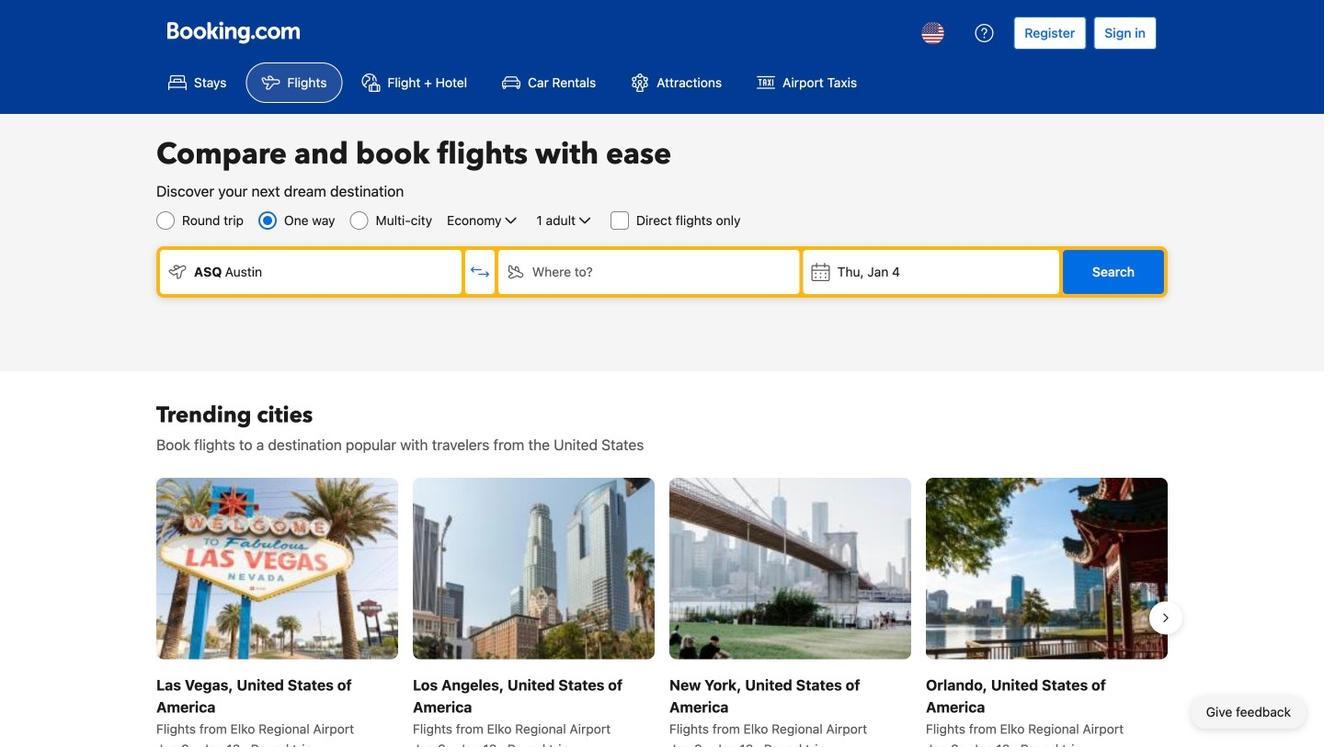 Task type: locate. For each thing, give the bounding box(es) containing it.
booking.com logo image
[[167, 22, 300, 44], [167, 22, 300, 44]]

region
[[142, 471, 1182, 748]]



Task type: vqa. For each thing, say whether or not it's contained in the screenshot.
the middle /
no



Task type: describe. For each thing, give the bounding box(es) containing it.
new york, united states of america image
[[669, 478, 911, 659]]

orlando, united states of america image
[[926, 478, 1168, 659]]

las vegas, united states of america image
[[156, 478, 398, 659]]

los angeles, united states of america image
[[413, 478, 655, 659]]



